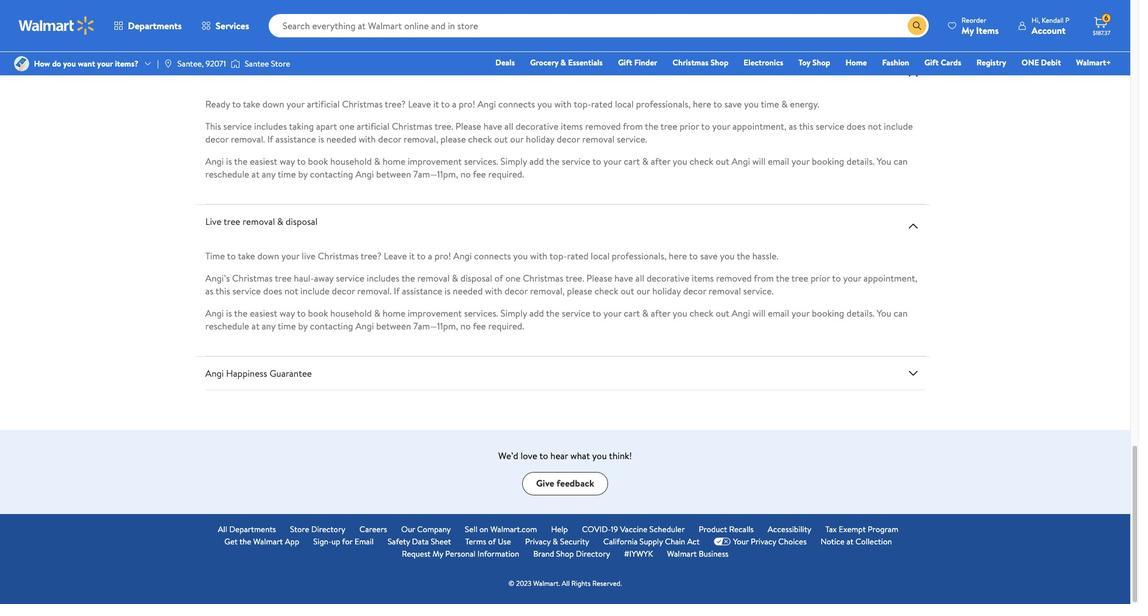 Task type: describe. For each thing, give the bounding box(es) containing it.
all inside this service includes taking apart one artificial christmas tree. please have all decorative items removed from the tree prior to your appointment, as this service does not include decor removal. if assistance is needed with decor removal, please check out our holiday decor removal service.
[[505, 120, 514, 132]]

appointment, inside angi's christmas tree haul-away service includes the removal & disposal of one christmas tree. please have all decorative items removed from the tree prior to your appointment, as this service does not include decor removal. if assistance is needed with decor removal, please check out our holiday decor removal service.
[[864, 272, 918, 284]]

at inside notice at collection request my personal information
[[847, 536, 854, 547]]

one debit link
[[1017, 56, 1067, 69]]

happiness
[[226, 367, 267, 380]]

one debit
[[1022, 57, 1061, 68]]

prior inside angi's christmas tree haul-away service includes the removal & disposal of one christmas tree. please have all decorative items removed from the tree prior to your appointment, as this service does not include decor removal. if assistance is needed with decor removal, please check out our holiday decor removal service.
[[811, 272, 830, 284]]

items?
[[115, 58, 139, 70]]

booking for ready to take down your artificial christmas tree? leave it to a pro! angi connects you with top-rated local professionals, here to save you time & energy.
[[812, 155, 845, 168]]

to inside angi's christmas tree haul-away service includes the removal & disposal of one christmas tree. please have all decorative items removed from the tree prior to your appointment, as this service does not include decor removal. if assistance is needed with decor removal, please check out our holiday decor removal service.
[[833, 272, 841, 284]]

on
[[480, 523, 489, 535]]

with inside angi's christmas tree haul-away service includes the removal & disposal of one christmas tree. please have all decorative items removed from the tree prior to your appointment, as this service does not include decor removal. if assistance is needed with decor removal, please check out our holiday decor removal service.
[[485, 284, 503, 297]]

service right away
[[336, 272, 365, 284]]

0 vertical spatial store
[[271, 58, 290, 70]]

product
[[699, 523, 727, 535]]

please inside angi's christmas tree haul-away service includes the removal & disposal of one christmas tree. please have all decorative items removed from the tree prior to your appointment, as this service does not include decor removal. if assistance is needed with decor removal, please check out our holiday decor removal service.
[[587, 272, 613, 284]]

includes inside angi's christmas tree haul-away service includes the removal & disposal of one christmas tree. please have all decorative items removed from the tree prior to your appointment, as this service does not include decor removal. if assistance is needed with decor removal, please check out our holiday decor removal service.
[[367, 272, 400, 284]]

rated for tree.
[[567, 249, 589, 262]]

gift cards
[[925, 57, 962, 68]]

1 email from the top
[[768, 3, 790, 16]]

services
[[216, 19, 249, 32]]

notice at collection link
[[821, 536, 892, 548]]

removal. inside angi's christmas tree haul-away service includes the removal & disposal of one christmas tree. please have all decorative items removed from the tree prior to your appointment, as this service does not include decor removal. if assistance is needed with decor removal, please check out our holiday decor removal service.
[[357, 284, 392, 297]]

if inside angi's christmas tree haul-away service includes the removal & disposal of one christmas tree. please have all decorative items removed from the tree prior to your appointment, as this service does not include decor removal. if assistance is needed with decor removal, please check out our holiday decor removal service.
[[394, 284, 400, 297]]

hi, kendall p account
[[1032, 15, 1070, 37]]

covid-19 vaccine scheduler
[[582, 523, 685, 535]]

walmart inside walmart business link
[[667, 548, 697, 560]]

local for please
[[591, 249, 610, 262]]

account
[[1032, 24, 1066, 37]]

services button
[[192, 12, 259, 40]]

19
[[611, 523, 618, 535]]

request my personal information link
[[402, 548, 520, 560]]

professionals, for tree
[[636, 97, 691, 110]]

live tree removal & disposal image
[[907, 219, 921, 233]]

household for artificial tree disassembly
[[330, 155, 372, 168]]

christmas shop
[[673, 57, 729, 68]]

add for decorative
[[530, 155, 544, 168]]

after for all
[[651, 307, 671, 319]]

gift for gift finder
[[618, 57, 633, 68]]

check inside this service includes taking apart one artificial christmas tree. please have all decorative items removed from the tree prior to your appointment, as this service does not include decor removal. if assistance is needed with decor removal, please check out our holiday decor removal service.
[[468, 132, 492, 145]]

items inside angi's christmas tree haul-away service includes the removal & disposal of one christmas tree. please have all decorative items removed from the tree prior to your appointment, as this service does not include decor removal. if assistance is needed with decor removal, please check out our holiday decor removal service.
[[692, 272, 714, 284]]

removal. inside this service includes taking apart one artificial christmas tree. please have all decorative items removed from the tree prior to your appointment, as this service does not include decor removal. if assistance is needed with decor removal, please check out our holiday decor removal service.
[[231, 132, 265, 145]]

7am—11pm, for tree.
[[414, 168, 458, 180]]

hassle.
[[753, 249, 779, 262]]

if inside this service includes taking apart one artificial christmas tree. please have all decorative items removed from the tree prior to your appointment, as this service does not include decor removal. if assistance is needed with decor removal, please check out our holiday decor removal service.
[[267, 132, 273, 145]]

sheet
[[431, 536, 451, 547]]

1 easiest from the top
[[250, 3, 277, 16]]

walmart.com
[[491, 523, 537, 535]]

our company link
[[401, 523, 451, 536]]

1 simply from the top
[[501, 3, 527, 16]]

1 angi is the easiest way to book household & home improvement services. simply add the service to your cart & after you check out angi will email your booking details. you can reschedule at any time by contacting angi between 7am—11pm, no fee required. from the top
[[205, 3, 908, 28]]

improvement for removal
[[408, 307, 462, 319]]

take for service
[[243, 97, 260, 110]]

2023
[[516, 578, 532, 588]]

holiday inside angi's christmas tree haul-away service includes the removal & disposal of one christmas tree. please have all decorative items removed from the tree prior to your appointment, as this service does not include decor removal. if assistance is needed with decor removal, please check out our holiday decor removal service.
[[653, 284, 681, 297]]

Search search field
[[269, 14, 929, 37]]

get
[[224, 536, 238, 547]]

way for removal
[[280, 307, 295, 319]]

items inside this service includes taking apart one artificial christmas tree. please have all decorative items removed from the tree prior to your appointment, as this service does not include decor removal. if assistance is needed with decor removal, please check out our holiday decor removal service.
[[561, 120, 583, 132]]

rated for removed
[[591, 97, 613, 110]]

artificial
[[205, 63, 240, 76]]

privacy & security link
[[525, 536, 590, 548]]

home for live tree removal & disposal
[[383, 307, 406, 319]]

covid-19 vaccine scheduler link
[[582, 523, 685, 536]]

toy shop
[[799, 57, 831, 68]]

here for decorative
[[669, 249, 687, 262]]

© 2023 walmart. all rights reserved.
[[509, 578, 622, 588]]

please inside angi's christmas tree haul-away service includes the removal & disposal of one christmas tree. please have all decorative items removed from the tree prior to your appointment, as this service does not include decor removal. if assistance is needed with decor removal, please check out our holiday decor removal service.
[[567, 284, 593, 297]]

to inside this service includes taking apart one artificial christmas tree. please have all decorative items removed from the tree prior to your appointment, as this service does not include decor removal. if assistance is needed with decor removal, please check out our holiday decor removal service.
[[701, 120, 710, 132]]

one
[[1022, 57, 1040, 68]]

1 book from the top
[[308, 3, 328, 16]]

at up the live tree removal & disposal
[[252, 168, 260, 180]]

information
[[478, 548, 520, 560]]

departments inside popup button
[[128, 19, 182, 32]]

essentials
[[568, 57, 603, 68]]

book for artificial tree disassembly
[[308, 155, 328, 168]]

ready to take down your artificial christmas tree? leave it to a pro! angi connects you with top-rated local professionals, here to save you time & energy.
[[205, 97, 820, 110]]

business
[[699, 548, 729, 560]]

all inside angi's christmas tree haul-away service includes the removal & disposal of one christmas tree. please have all decorative items removed from the tree prior to your appointment, as this service does not include decor removal. if assistance is needed with decor removal, please check out our holiday decor removal service.
[[636, 272, 645, 284]]

reschedule for artificial
[[205, 168, 249, 180]]

you for include
[[877, 155, 892, 168]]

cards
[[941, 57, 962, 68]]

from inside angi's christmas tree haul-away service includes the removal & disposal of one christmas tree. please have all decorative items removed from the tree prior to your appointment, as this service does not include decor removal. if assistance is needed with decor removal, please check out our holiday decor removal service.
[[754, 272, 774, 284]]

fee for disposal
[[473, 319, 486, 332]]

1 horizontal spatial departments
[[229, 523, 276, 535]]

1 after from the top
[[651, 3, 671, 16]]

supply
[[640, 536, 663, 547]]

it for christmas
[[433, 97, 439, 110]]

have inside this service includes taking apart one artificial christmas tree. please have all decorative items removed from the tree prior to your appointment, as this service does not include decor removal. if assistance is needed with decor removal, please check out our holiday decor removal service.
[[484, 120, 502, 132]]

time left energy.
[[761, 97, 780, 110]]

we'd love to hear what you think!
[[498, 449, 632, 462]]

fashion link
[[877, 56, 915, 69]]

at up angi happiness guarantee at the bottom left of page
[[252, 319, 260, 332]]

grocery & essentials
[[530, 57, 603, 68]]

between for live tree removal & disposal
[[376, 319, 411, 332]]

shop for toy
[[813, 57, 831, 68]]

accessibility
[[768, 523, 812, 535]]

removal, inside this service includes taking apart one artificial christmas tree. please have all decorative items removed from the tree prior to your appointment, as this service does not include decor removal. if assistance is needed with decor removal, please check out our holiday decor removal service.
[[404, 132, 438, 145]]

program
[[868, 523, 899, 535]]

tax
[[826, 523, 837, 535]]

1 between from the top
[[376, 16, 411, 28]]

email
[[355, 536, 374, 547]]

one inside this service includes taking apart one artificial christmas tree. please have all decorative items removed from the tree prior to your appointment, as this service does not include decor removal. if assistance is needed with decor removal, please check out our holiday decor removal service.
[[339, 120, 355, 132]]

simply for decorative
[[501, 155, 527, 168]]

include inside this service includes taking apart one artificial christmas tree. please have all decorative items removed from the tree prior to your appointment, as this service does not include decor removal. if assistance is needed with decor removal, please check out our holiday decor removal service.
[[884, 120, 913, 132]]

we'd
[[498, 449, 519, 462]]

angi happiness guarantee
[[205, 367, 312, 380]]

email for &
[[768, 155, 790, 168]]

time
[[205, 249, 225, 262]]

tax exempt program link
[[826, 523, 899, 536]]

of inside angi's christmas tree haul-away service includes the removal & disposal of one christmas tree. please have all decorative items removed from the tree prior to your appointment, as this service does not include decor removal. if assistance is needed with decor removal, please check out our holiday decor removal service.
[[495, 272, 503, 284]]

1 way from the top
[[280, 3, 295, 16]]

Walmart Site-Wide search field
[[269, 14, 929, 37]]

as inside angi's christmas tree haul-away service includes the removal & disposal of one christmas tree. please have all decorative items removed from the tree prior to your appointment, as this service does not include decor removal. if assistance is needed with decor removal, please check out our holiday decor removal service.
[[205, 284, 214, 297]]

walmart+
[[1077, 57, 1112, 68]]

of inside terms of use link
[[488, 536, 496, 547]]

pro! for &
[[435, 249, 451, 262]]

do
[[52, 58, 61, 70]]

tax exempt program get the walmart app
[[224, 523, 899, 547]]

ready
[[205, 97, 230, 110]]

our inside this service includes taking apart one artificial christmas tree. please have all decorative items removed from the tree prior to your appointment, as this service does not include decor removal. if assistance is needed with decor removal, please check out our holiday decor removal service.
[[510, 132, 524, 145]]

connects for of
[[474, 249, 511, 262]]

0 vertical spatial directory
[[311, 523, 346, 535]]

1 details. from the top
[[847, 3, 875, 16]]

careers
[[360, 523, 387, 535]]

careers link
[[360, 523, 387, 536]]

electronics link
[[739, 56, 789, 69]]

services. for disposal
[[464, 307, 498, 319]]

removal, inside angi's christmas tree haul-away service includes the removal & disposal of one christmas tree. please have all decorative items removed from the tree prior to your appointment, as this service does not include decor removal. if assistance is needed with decor removal, please check out our holiday decor removal service.
[[530, 284, 565, 297]]

guarantee
[[270, 367, 312, 380]]

0 horizontal spatial artificial
[[307, 97, 340, 110]]

fee for have
[[473, 168, 486, 180]]

92071
[[206, 58, 226, 70]]

sell on walmart.com
[[465, 523, 537, 535]]

1 fee from the top
[[473, 16, 486, 28]]

have inside angi's christmas tree haul-away service includes the removal & disposal of one christmas tree. please have all decorative items removed from the tree prior to your appointment, as this service does not include decor removal. if assistance is needed with decor removal, please check out our holiday decor removal service.
[[615, 272, 633, 284]]

service right angi's
[[232, 284, 261, 297]]

p
[[1066, 15, 1070, 25]]

1 household from the top
[[330, 3, 372, 16]]

gift cards link
[[920, 56, 967, 69]]

tree? for artificial
[[385, 97, 406, 110]]

improvement for tree.
[[408, 155, 462, 168]]

sell on walmart.com link
[[465, 523, 537, 536]]

live
[[205, 215, 222, 228]]

top- for items
[[574, 97, 591, 110]]

leave for the
[[384, 249, 407, 262]]

is down angi's
[[226, 307, 232, 319]]

by for artificial tree disassembly
[[298, 168, 308, 180]]

can for appointment,
[[894, 307, 908, 319]]

1 required. from the top
[[488, 16, 524, 28]]

gift for gift cards
[[925, 57, 939, 68]]

rights
[[572, 578, 591, 588]]

decorative inside angi's christmas tree haul-away service includes the removal & disposal of one christmas tree. please have all decorative items removed from the tree prior to your appointment, as this service does not include decor removal. if assistance is needed with decor removal, please check out our holiday decor removal service.
[[647, 272, 690, 284]]

0 vertical spatial all
[[218, 523, 227, 535]]

our company
[[401, 523, 451, 535]]

registry
[[977, 57, 1007, 68]]

reorder my items
[[962, 15, 999, 37]]

our
[[401, 523, 415, 535]]

1 contacting from the top
[[310, 16, 353, 28]]

time up santee store
[[278, 16, 296, 28]]

california supply chain act link
[[604, 536, 700, 548]]

notice at collection request my personal information
[[402, 536, 892, 560]]

app
[[285, 536, 299, 547]]

think!
[[609, 449, 632, 462]]

the inside the tax exempt program get the walmart app
[[240, 536, 251, 547]]

removed inside this service includes taking apart one artificial christmas tree. please have all decorative items removed from the tree prior to your appointment, as this service does not include decor removal. if assistance is needed with decor removal, please check out our holiday decor removal service.
[[585, 120, 621, 132]]

hear
[[551, 449, 568, 462]]

not inside angi's christmas tree haul-away service includes the removal & disposal of one christmas tree. please have all decorative items removed from the tree prior to your appointment, as this service does not include decor removal. if assistance is needed with decor removal, please check out our holiday decor removal service.
[[285, 284, 298, 297]]

save for removed
[[700, 249, 718, 262]]

assistance inside this service includes taking apart one artificial christmas tree. please have all decorative items removed from the tree prior to your appointment, as this service does not include decor removal. if assistance is needed with decor removal, please check out our holiday decor removal service.
[[276, 132, 316, 145]]

1 booking from the top
[[812, 3, 845, 16]]

home for artificial tree disassembly
[[383, 155, 406, 168]]

removed inside angi's christmas tree haul-away service includes the removal & disposal of one christmas tree. please have all decorative items removed from the tree prior to your appointment, as this service does not include decor removal. if assistance is needed with decor removal, please check out our holiday decor removal service.
[[716, 272, 752, 284]]

live
[[302, 249, 316, 262]]

request
[[402, 548, 431, 560]]

shop for brand
[[556, 548, 574, 560]]

angi's
[[205, 272, 230, 284]]

departments button
[[104, 12, 192, 40]]

a for tree.
[[452, 97, 457, 110]]

away
[[314, 272, 334, 284]]

your inside this service includes taking apart one artificial christmas tree. please have all decorative items removed from the tree prior to your appointment, as this service does not include decor removal. if assistance is needed with decor removal, please check out our holiday decor removal service.
[[712, 120, 731, 132]]

terms of use link
[[465, 536, 511, 548]]

out inside this service includes taking apart one artificial christmas tree. please have all decorative items removed from the tree prior to your appointment, as this service does not include decor removal. if assistance is needed with decor removal, please check out our holiday decor removal service.
[[494, 132, 508, 145]]

grocery & essentials link
[[525, 56, 608, 69]]

1 privacy from the left
[[525, 536, 551, 547]]

easiest for disassembly
[[250, 155, 277, 168]]

give
[[536, 477, 555, 490]]

electronics
[[744, 57, 784, 68]]

professionals, for all
[[612, 249, 667, 262]]

time down taking
[[278, 168, 296, 180]]

privacy & security
[[525, 536, 590, 547]]

save for your
[[725, 97, 742, 110]]

down for includes
[[263, 97, 284, 110]]

want
[[78, 58, 95, 70]]

personal
[[446, 548, 476, 560]]



Task type: vqa. For each thing, say whether or not it's contained in the screenshot.
Replay
no



Task type: locate. For each thing, give the bounding box(es) containing it.
home
[[846, 57, 867, 68]]

leave for christmas
[[408, 97, 431, 110]]

add down angi's christmas tree haul-away service includes the removal & disposal of one christmas tree. please have all decorative items removed from the tree prior to your appointment, as this service does not include decor removal. if assistance is needed with decor removal, please check out our holiday decor removal service.
[[530, 307, 544, 319]]

by down taking
[[298, 168, 308, 180]]

0 vertical spatial tree?
[[385, 97, 406, 110]]

save down electronics link
[[725, 97, 742, 110]]

0 vertical spatial assistance
[[276, 132, 316, 145]]

2 vertical spatial booking
[[812, 307, 845, 319]]

3 will from the top
[[753, 307, 766, 319]]

1 vertical spatial top-
[[550, 249, 567, 262]]

take
[[243, 97, 260, 110], [238, 249, 255, 262]]

1 vertical spatial tree?
[[361, 249, 382, 262]]

1 horizontal spatial here
[[693, 97, 712, 110]]

0 horizontal spatial disposal
[[286, 215, 318, 228]]

3 any from the top
[[262, 319, 276, 332]]

gift inside gift finder link
[[618, 57, 633, 68]]

does inside this service includes taking apart one artificial christmas tree. please have all decorative items removed from the tree prior to your appointment, as this service does not include decor removal. if assistance is needed with decor removal, please check out our holiday decor removal service.
[[847, 120, 866, 132]]

2 simply from the top
[[501, 155, 527, 168]]

1 horizontal spatial all
[[636, 272, 645, 284]]

service down this service includes taking apart one artificial christmas tree. please have all decorative items removed from the tree prior to your appointment, as this service does not include decor removal. if assistance is needed with decor removal, please check out our holiday decor removal service. in the top of the page
[[562, 155, 591, 168]]

simply down angi's christmas tree haul-away service includes the removal & disposal of one christmas tree. please have all decorative items removed from the tree prior to your appointment, as this service does not include decor removal. if assistance is needed with decor removal, please check out our holiday decor removal service.
[[501, 307, 527, 319]]

notice
[[821, 536, 845, 547]]

3 required. from the top
[[488, 319, 524, 332]]

our
[[510, 132, 524, 145], [637, 284, 650, 297]]

can for include
[[894, 155, 908, 168]]

3 email from the top
[[768, 307, 790, 319]]

1 vertical spatial assistance
[[402, 284, 443, 297]]

local for from
[[615, 97, 634, 110]]

how do you want your items?
[[34, 58, 139, 70]]

3 7am—11pm, from the top
[[414, 319, 458, 332]]

1 cart from the top
[[624, 3, 640, 16]]

top- up this service includes taking apart one artificial christmas tree. please have all decorative items removed from the tree prior to your appointment, as this service does not include decor removal. if assistance is needed with decor removal, please check out our holiday decor removal service. in the top of the page
[[574, 97, 591, 110]]

includes inside this service includes taking apart one artificial christmas tree. please have all decorative items removed from the tree prior to your appointment, as this service does not include decor removal. if assistance is needed with decor removal, please check out our holiday decor removal service.
[[254, 120, 287, 132]]

simply up the deals link
[[501, 3, 527, 16]]

fashion
[[883, 57, 910, 68]]

service. inside this service includes taking apart one artificial christmas tree. please have all decorative items removed from the tree prior to your appointment, as this service does not include decor removal. if assistance is needed with decor removal, please check out our holiday decor removal service.
[[617, 132, 648, 145]]

take right time
[[238, 249, 255, 262]]

reschedule for live
[[205, 319, 249, 332]]

1 vertical spatial my
[[433, 548, 444, 560]]

3 by from the top
[[298, 319, 308, 332]]

my down sheet
[[433, 548, 444, 560]]

0 horizontal spatial removal,
[[404, 132, 438, 145]]

out inside angi's christmas tree haul-away service includes the removal & disposal of one christmas tree. please have all decorative items removed from the tree prior to your appointment, as this service does not include decor removal. if assistance is needed with decor removal, please check out our holiday decor removal service.
[[621, 284, 635, 297]]

items
[[977, 24, 999, 37]]

0 horizontal spatial service.
[[617, 132, 648, 145]]

 image for how do you want your items?
[[14, 56, 29, 71]]

3 can from the top
[[894, 307, 908, 319]]

1 horizontal spatial from
[[754, 272, 774, 284]]

7am—11pm, for removal
[[414, 319, 458, 332]]

2 angi is the easiest way to book household & home improvement services. simply add the service to your cart & after you check out angi will email your booking details. you can reschedule at any time by contacting angi between 7am—11pm, no fee required. from the top
[[205, 155, 908, 180]]

details. for ready to take down your artificial christmas tree? leave it to a pro! angi connects you with top-rated local professionals, here to save you time & energy.
[[847, 155, 875, 168]]

add for one
[[530, 307, 544, 319]]

appointment, inside this service includes taking apart one artificial christmas tree. please have all decorative items removed from the tree prior to your appointment, as this service does not include decor removal. if assistance is needed with decor removal, please check out our holiday decor removal service.
[[733, 120, 787, 132]]

1 vertical spatial will
[[753, 155, 766, 168]]

down for tree
[[257, 249, 279, 262]]

2 by from the top
[[298, 168, 308, 180]]

1 you from the top
[[877, 3, 892, 16]]

booking for time to take down your live christmas tree? leave it to a pro! angi connects you with top-rated local professionals, here to save you the hassle.
[[812, 307, 845, 319]]

email
[[768, 3, 790, 16], [768, 155, 790, 168], [768, 307, 790, 319]]

1 vertical spatial between
[[376, 168, 411, 180]]

3 add from the top
[[530, 307, 544, 319]]

1 horizontal spatial all
[[562, 578, 570, 588]]

0 vertical spatial email
[[768, 3, 790, 16]]

1 horizontal spatial please
[[587, 272, 613, 284]]

decor
[[205, 132, 229, 145], [378, 132, 402, 145], [557, 132, 580, 145], [332, 284, 355, 297], [505, 284, 528, 297], [683, 284, 707, 297]]

here for prior
[[693, 97, 712, 110]]

this
[[799, 120, 814, 132], [216, 284, 230, 297]]

as inside this service includes taking apart one artificial christmas tree. please have all decorative items removed from the tree prior to your appointment, as this service does not include decor removal. if assistance is needed with decor removal, please check out our holiday decor removal service.
[[789, 120, 797, 132]]

2 vertical spatial services.
[[464, 307, 498, 319]]

1 7am—11pm, from the top
[[414, 16, 458, 28]]

disposal up live on the left top of page
[[286, 215, 318, 228]]

at
[[252, 16, 260, 28], [252, 168, 260, 180], [252, 319, 260, 332], [847, 536, 854, 547]]

contacting for artificial tree disassembly
[[310, 168, 353, 180]]

the inside this service includes taking apart one artificial christmas tree. please have all decorative items removed from the tree prior to your appointment, as this service does not include decor removal. if assistance is needed with decor removal, please check out our holiday decor removal service.
[[645, 120, 659, 132]]

0 vertical spatial will
[[753, 3, 766, 16]]

3 household from the top
[[330, 307, 372, 319]]

leave
[[408, 97, 431, 110], [384, 249, 407, 262]]

1 reschedule from the top
[[205, 16, 249, 28]]

rated
[[591, 97, 613, 110], [567, 249, 589, 262]]

2 vertical spatial contacting
[[310, 319, 353, 332]]

0 horizontal spatial my
[[433, 548, 444, 560]]

disposal inside angi's christmas tree haul-away service includes the removal & disposal of one christmas tree. please have all decorative items removed from the tree prior to your appointment, as this service does not include decor removal. if assistance is needed with decor removal, please check out our holiday decor removal service.
[[461, 272, 492, 284]]

1 can from the top
[[894, 3, 908, 16]]

local down gift finder link
[[615, 97, 634, 110]]

0 vertical spatial removal.
[[231, 132, 265, 145]]

our inside angi's christmas tree haul-away service includes the removal & disposal of one christmas tree. please have all decorative items removed from the tree prior to your appointment, as this service does not include decor removal. if assistance is needed with decor removal, please check out our holiday decor removal service.
[[637, 284, 650, 297]]

1 improvement from the top
[[408, 3, 462, 16]]

1 vertical spatial after
[[651, 155, 671, 168]]

is inside angi's christmas tree haul-away service includes the removal & disposal of one christmas tree. please have all decorative items removed from the tree prior to your appointment, as this service does not include decor removal. if assistance is needed with decor removal, please check out our holiday decor removal service.
[[445, 284, 451, 297]]

 image left how
[[14, 56, 29, 71]]

removal.
[[231, 132, 265, 145], [357, 284, 392, 297]]

removal inside this service includes taking apart one artificial christmas tree. please have all decorative items removed from the tree prior to your appointment, as this service does not include decor removal. if assistance is needed with decor removal, please check out our holiday decor removal service.
[[582, 132, 615, 145]]

1 will from the top
[[753, 3, 766, 16]]

directory down security
[[576, 548, 610, 560]]

2 email from the top
[[768, 155, 790, 168]]

directory up sign-
[[311, 523, 346, 535]]

1 vertical spatial book
[[308, 155, 328, 168]]

walmart down chain
[[667, 548, 697, 560]]

includes
[[254, 120, 287, 132], [367, 272, 400, 284]]

items
[[561, 120, 583, 132], [692, 272, 714, 284]]

way down haul-
[[280, 307, 295, 319]]

california supply chain act
[[604, 536, 700, 547]]

easiest for removal
[[250, 307, 277, 319]]

is inside this service includes taking apart one artificial christmas tree. please have all decorative items removed from the tree prior to your appointment, as this service does not include decor removal. if assistance is needed with decor removal, please check out our holiday decor removal service.
[[318, 132, 324, 145]]

0 horizontal spatial  image
[[14, 56, 29, 71]]

0 vertical spatial artificial
[[307, 97, 340, 110]]

privacy up brand
[[525, 536, 551, 547]]

is down time to take down your live christmas tree? leave it to a pro! angi connects you with top-rated local professionals, here to save you the hassle.
[[445, 284, 451, 297]]

will for time
[[753, 155, 766, 168]]

from
[[623, 120, 643, 132], [754, 272, 774, 284]]

3 improvement from the top
[[408, 307, 462, 319]]

as down time
[[205, 284, 214, 297]]

1 vertical spatial here
[[669, 249, 687, 262]]

1 horizontal spatial appointment,
[[864, 272, 918, 284]]

1 home from the top
[[383, 3, 406, 16]]

add up grocery
[[530, 3, 544, 16]]

0 horizontal spatial needed
[[327, 132, 357, 145]]

2 reschedule from the top
[[205, 168, 249, 180]]

0 vertical spatial contacting
[[310, 16, 353, 28]]

does inside angi's christmas tree haul-away service includes the removal & disposal of one christmas tree. please have all decorative items removed from the tree prior to your appointment, as this service does not include decor removal. if assistance is needed with decor removal, please check out our holiday decor removal service.
[[263, 284, 282, 297]]

add
[[530, 3, 544, 16], [530, 155, 544, 168], [530, 307, 544, 319]]

3 way from the top
[[280, 307, 295, 319]]

2 will from the top
[[753, 155, 766, 168]]

removal. right this
[[231, 132, 265, 145]]

tree. inside angi's christmas tree haul-away service includes the removal & disposal of one christmas tree. please have all decorative items removed from the tree prior to your appointment, as this service does not include decor removal. if assistance is needed with decor removal, please check out our holiday decor removal service.
[[566, 272, 584, 284]]

please
[[456, 120, 481, 132], [587, 272, 613, 284]]

2 book from the top
[[308, 155, 328, 168]]

0 vertical spatial after
[[651, 3, 671, 16]]

2 7am—11pm, from the top
[[414, 168, 458, 180]]

needed inside angi's christmas tree haul-away service includes the removal & disposal of one christmas tree. please have all decorative items removed from the tree prior to your appointment, as this service does not include decor removal. if assistance is needed with decor removal, please check out our holiday decor removal service.
[[453, 284, 483, 297]]

0 vertical spatial as
[[789, 120, 797, 132]]

0 vertical spatial please
[[456, 120, 481, 132]]

2 vertical spatial email
[[768, 307, 790, 319]]

service. inside angi's christmas tree haul-away service includes the removal & disposal of one christmas tree. please have all decorative items removed from the tree prior to your appointment, as this service does not include decor removal. if assistance is needed with decor removal, please check out our holiday decor removal service.
[[744, 284, 774, 297]]

0 vertical spatial services.
[[464, 3, 498, 16]]

all left the rights
[[562, 578, 570, 588]]

service down energy.
[[816, 120, 845, 132]]

0 vertical spatial have
[[484, 120, 502, 132]]

brand
[[534, 548, 554, 560]]

2 vertical spatial after
[[651, 307, 671, 319]]

any
[[262, 16, 276, 28], [262, 168, 276, 180], [262, 319, 276, 332]]

0 vertical spatial cart
[[624, 3, 640, 16]]

1 vertical spatial all
[[636, 272, 645, 284]]

one
[[339, 120, 355, 132], [506, 272, 521, 284]]

disposal down time to take down your live christmas tree? leave it to a pro! angi connects you with top-rated local professionals, here to save you the hassle.
[[461, 272, 492, 284]]

departments up |
[[128, 19, 182, 32]]

0 vertical spatial fee
[[473, 16, 486, 28]]

1 vertical spatial artificial
[[357, 120, 390, 132]]

1 vertical spatial local
[[591, 249, 610, 262]]

you for appointment,
[[877, 307, 892, 319]]

any for disassembly
[[262, 168, 276, 180]]

1 any from the top
[[262, 16, 276, 28]]

terms of use
[[465, 536, 511, 547]]

with right 'apart' at the top left of page
[[359, 132, 376, 145]]

safety
[[388, 536, 410, 547]]

brand shop directory
[[534, 548, 610, 560]]

this inside angi's christmas tree haul-away service includes the removal & disposal of one christmas tree. please have all decorative items removed from the tree prior to your appointment, as this service does not include decor removal. if assistance is needed with decor removal, please check out our holiday decor removal service.
[[216, 284, 230, 297]]

0 horizontal spatial removed
[[585, 120, 621, 132]]

up
[[332, 536, 340, 547]]

decorative
[[516, 120, 559, 132], [647, 272, 690, 284]]

gift left finder
[[618, 57, 633, 68]]

1 horizontal spatial removal.
[[357, 284, 392, 297]]

is down ready on the top
[[226, 155, 232, 168]]

0 horizontal spatial our
[[510, 132, 524, 145]]

2 household from the top
[[330, 155, 372, 168]]

california
[[604, 536, 638, 547]]

required. for of
[[488, 319, 524, 332]]

home
[[383, 3, 406, 16], [383, 155, 406, 168], [383, 307, 406, 319]]

any up the live tree removal & disposal
[[262, 168, 276, 180]]

2 no from the top
[[461, 168, 471, 180]]

my inside reorder my items
[[962, 24, 974, 37]]

take right ready on the top
[[243, 97, 260, 110]]

by
[[298, 16, 308, 28], [298, 168, 308, 180], [298, 319, 308, 332]]

3 contacting from the top
[[310, 319, 353, 332]]

local up angi's christmas tree haul-away service includes the removal & disposal of one christmas tree. please have all decorative items removed from the tree prior to your appointment, as this service does not include decor removal. if assistance is needed with decor removal, please check out our holiday decor removal service.
[[591, 249, 610, 262]]

can
[[894, 3, 908, 16], [894, 155, 908, 168], [894, 307, 908, 319]]

1 by from the top
[[298, 16, 308, 28]]

needed inside this service includes taking apart one artificial christmas tree. please have all decorative items removed from the tree prior to your appointment, as this service does not include decor removal. if assistance is needed with decor removal, please check out our holiday decor removal service.
[[327, 132, 357, 145]]

0 vertical spatial removal,
[[404, 132, 438, 145]]

1 horizontal spatial holiday
[[653, 284, 681, 297]]

deals link
[[490, 56, 520, 69]]

angi happiness guarantee image
[[907, 366, 921, 380]]

reschedule up 92071
[[205, 16, 249, 28]]

 image
[[231, 58, 240, 70]]

sell
[[465, 523, 478, 535]]

1 gift from the left
[[618, 57, 633, 68]]

2 vertical spatial 7am—11pm,
[[414, 319, 458, 332]]

0 vertical spatial down
[[263, 97, 284, 110]]

with inside this service includes taking apart one artificial christmas tree. please have all decorative items removed from the tree prior to your appointment, as this service does not include decor removal. if assistance is needed with decor removal, please check out our holiday decor removal service.
[[359, 132, 376, 145]]

3 between from the top
[[376, 319, 411, 332]]

is
[[226, 3, 232, 16], [318, 132, 324, 145], [226, 155, 232, 168], [445, 284, 451, 297], [226, 307, 232, 319]]

1 vertical spatial needed
[[453, 284, 483, 297]]

any right services
[[262, 16, 276, 28]]

gift left cards
[[925, 57, 939, 68]]

all up the get on the bottom
[[218, 523, 227, 535]]

with up this service includes taking apart one artificial christmas tree. please have all decorative items removed from the tree prior to your appointment, as this service does not include decor removal. if assistance is needed with decor removal, please check out our holiday decor removal service. in the top of the page
[[555, 97, 572, 110]]

0 vertical spatial details.
[[847, 3, 875, 16]]

your inside angi's christmas tree haul-away service includes the removal & disposal of one christmas tree. please have all decorative items removed from the tree prior to your appointment, as this service does not include decor removal. if assistance is needed with decor removal, please check out our holiday decor removal service.
[[844, 272, 862, 284]]

2 way from the top
[[280, 155, 295, 168]]

toy shop link
[[794, 56, 836, 69]]

down
[[263, 97, 284, 110], [257, 249, 279, 262]]

pro! for please
[[459, 97, 475, 110]]

email for hassle.
[[768, 307, 790, 319]]

3 simply from the top
[[501, 307, 527, 319]]

please inside this service includes taking apart one artificial christmas tree. please have all decorative items removed from the tree prior to your appointment, as this service does not include decor removal. if assistance is needed with decor removal, please check out our holiday decor removal service.
[[456, 120, 481, 132]]

store up app
[[290, 523, 309, 535]]

reschedule down angi's
[[205, 319, 249, 332]]

2 home from the top
[[383, 155, 406, 168]]

1 vertical spatial have
[[615, 272, 633, 284]]

0 vertical spatial include
[[884, 120, 913, 132]]

with up angi's christmas tree haul-away service includes the removal & disposal of one christmas tree. please have all decorative items removed from the tree prior to your appointment, as this service does not include decor removal. if assistance is needed with decor removal, please check out our holiday decor removal service.
[[530, 249, 548, 262]]

at down exempt
[[847, 536, 854, 547]]

3 home from the top
[[383, 307, 406, 319]]

3 no from the top
[[461, 319, 471, 332]]

2 you from the top
[[877, 155, 892, 168]]

0 vertical spatial any
[[262, 16, 276, 28]]

0 vertical spatial pro!
[[459, 97, 475, 110]]

help link
[[551, 523, 568, 536]]

with down time to take down your live christmas tree? leave it to a pro! angi connects you with top-rated local professionals, here to save you the hassle.
[[485, 284, 503, 297]]

as down energy.
[[789, 120, 797, 132]]

angi is the easiest way to book household & home improvement services. simply add the service to your cart & after you check out angi will email your booking details. you can reschedule at any time by contacting angi between 7am—11pm, no fee required. down this service includes taking apart one artificial christmas tree. please have all decorative items removed from the tree prior to your appointment, as this service does not include decor removal. if assistance is needed with decor removal, please check out our holiday decor removal service. in the top of the page
[[205, 155, 908, 180]]

required.
[[488, 16, 524, 28], [488, 168, 524, 180], [488, 319, 524, 332]]

tree? for includes
[[361, 249, 382, 262]]

artificial tree disassembly image
[[907, 67, 921, 81]]

1 horizontal spatial gift
[[925, 57, 939, 68]]

holiday
[[526, 132, 555, 145], [653, 284, 681, 297]]

please inside this service includes taking apart one artificial christmas tree. please have all decorative items removed from the tree prior to your appointment, as this service does not include decor removal. if assistance is needed with decor removal, please check out our holiday decor removal service.
[[441, 132, 466, 145]]

way down taking
[[280, 155, 295, 168]]

1 horizontal spatial prior
[[811, 272, 830, 284]]

required. for all
[[488, 168, 524, 180]]

angi is the easiest way to book household & home improvement services. simply add the service to your cart & after you check out angi will email your booking details. you can reschedule at any time by contacting angi between 7am—11pm, no fee required. for items
[[205, 155, 908, 180]]

brand shop directory link
[[534, 548, 610, 560]]

artificial up 'apart' at the top left of page
[[307, 97, 340, 110]]

include down live on the left top of page
[[301, 284, 330, 297]]

one down time to take down your live christmas tree? leave it to a pro! angi connects you with top-rated local professionals, here to save you the hassle.
[[506, 272, 521, 284]]

store directory
[[290, 523, 346, 535]]

3 booking from the top
[[812, 307, 845, 319]]

sign-up for email
[[313, 536, 374, 547]]

3 fee from the top
[[473, 319, 486, 332]]

1 vertical spatial directory
[[576, 548, 610, 560]]

gift inside "gift cards" link
[[925, 57, 939, 68]]

include down "artificial tree disassembly" icon
[[884, 120, 913, 132]]

between for artificial tree disassembly
[[376, 168, 411, 180]]

from inside this service includes taking apart one artificial christmas tree. please have all decorative items removed from the tree prior to your appointment, as this service does not include decor removal. if assistance is needed with decor removal, please check out our holiday decor removal service.
[[623, 120, 643, 132]]

2 vertical spatial home
[[383, 307, 406, 319]]

prior inside this service includes taking apart one artificial christmas tree. please have all decorative items removed from the tree prior to your appointment, as this service does not include decor removal. if assistance is needed with decor removal, please check out our holiday decor removal service.
[[680, 120, 699, 132]]

tree.
[[435, 120, 453, 132], [566, 272, 584, 284]]

artificial right 'apart' at the top left of page
[[357, 120, 390, 132]]

by up the disassembly
[[298, 16, 308, 28]]

artificial inside this service includes taking apart one artificial christmas tree. please have all decorative items removed from the tree prior to your appointment, as this service does not include decor removal. if assistance is needed with decor removal, please check out our holiday decor removal service.
[[357, 120, 390, 132]]

3 easiest from the top
[[250, 307, 277, 319]]

1 vertical spatial store
[[290, 523, 309, 535]]

3 angi is the easiest way to book household & home improvement services. simply add the service to your cart & after you check out angi will email your booking details. you can reschedule at any time by contacting angi between 7am—11pm, no fee required. from the top
[[205, 307, 908, 332]]

0 vertical spatial tree.
[[435, 120, 453, 132]]

cart
[[624, 3, 640, 16], [624, 155, 640, 168], [624, 307, 640, 319]]

shop right the toy
[[813, 57, 831, 68]]

2 after from the top
[[651, 155, 671, 168]]

0 vertical spatial all
[[505, 120, 514, 132]]

at right services
[[252, 16, 260, 28]]

registry link
[[972, 56, 1012, 69]]

hi,
[[1032, 15, 1041, 25]]

take for christmas
[[238, 249, 255, 262]]

after for tree
[[651, 155, 671, 168]]

0 horizontal spatial assistance
[[276, 132, 316, 145]]

down down the live tree removal & disposal
[[257, 249, 279, 262]]

1 horizontal spatial tree.
[[566, 272, 584, 284]]

1 vertical spatial includes
[[367, 272, 400, 284]]

save left hassle.
[[700, 249, 718, 262]]

sign-up for email link
[[313, 536, 374, 548]]

needed right taking
[[327, 132, 357, 145]]

1 horizontal spatial if
[[394, 284, 400, 297]]

2 cart from the top
[[624, 155, 640, 168]]

details. for time to take down your live christmas tree? leave it to a pro! angi connects you with top-rated local professionals, here to save you the hassle.
[[847, 307, 875, 319]]

0 vertical spatial appointment,
[[733, 120, 787, 132]]

0 vertical spatial disposal
[[286, 215, 318, 228]]

2 gift from the left
[[925, 57, 939, 68]]

improvement
[[408, 3, 462, 16], [408, 155, 462, 168], [408, 307, 462, 319]]

one right 'apart' at the top left of page
[[339, 120, 355, 132]]

assistance
[[276, 132, 316, 145], [402, 284, 443, 297]]

2 required. from the top
[[488, 168, 524, 180]]

connects for all
[[498, 97, 535, 110]]

1 horizontal spatial leave
[[408, 97, 431, 110]]

2 vertical spatial you
[[877, 307, 892, 319]]

assistance inside angi's christmas tree haul-away service includes the removal & disposal of one christmas tree. please have all decorative items removed from the tree prior to your appointment, as this service does not include decor removal. if assistance is needed with decor removal, please check out our holiday decor removal service.
[[402, 284, 443, 297]]

santee, 92071
[[178, 58, 226, 70]]

 image for santee, 92071
[[164, 59, 173, 68]]

store
[[271, 58, 290, 70], [290, 523, 309, 535]]

this inside this service includes taking apart one artificial christmas tree. please have all decorative items removed from the tree prior to your appointment, as this service does not include decor removal. if assistance is needed with decor removal, please check out our holiday decor removal service.
[[799, 120, 814, 132]]

finder
[[634, 57, 658, 68]]

1 horizontal spatial walmart
[[667, 548, 697, 560]]

2 privacy from the left
[[751, 536, 777, 547]]

3 details. from the top
[[847, 307, 875, 319]]

2 improvement from the top
[[408, 155, 462, 168]]

needed down time to take down your live christmas tree? leave it to a pro! angi connects you with top-rated local professionals, here to save you the hassle.
[[453, 284, 483, 297]]

1 vertical spatial services.
[[464, 155, 498, 168]]

of down time to take down your live christmas tree? leave it to a pro! angi connects you with top-rated local professionals, here to save you the hassle.
[[495, 272, 503, 284]]

decorative inside this service includes taking apart one artificial christmas tree. please have all decorative items removed from the tree prior to your appointment, as this service does not include decor removal. if assistance is needed with decor removal, please check out our holiday decor removal service.
[[516, 120, 559, 132]]

0 vertical spatial here
[[693, 97, 712, 110]]

add down this service includes taking apart one artificial christmas tree. please have all decorative items removed from the tree prior to your appointment, as this service does not include decor removal. if assistance is needed with decor removal, please check out our holiday decor removal service. in the top of the page
[[530, 155, 544, 168]]

walmart inside the tax exempt program get the walmart app
[[253, 536, 283, 547]]

down down the disassembly
[[263, 97, 284, 110]]

company
[[417, 523, 451, 535]]

3 you from the top
[[877, 307, 892, 319]]

of
[[495, 272, 503, 284], [488, 536, 496, 547]]

cart for have
[[624, 307, 640, 319]]

no for &
[[461, 319, 471, 332]]

reorder
[[962, 15, 987, 25]]

chain
[[665, 536, 686, 547]]

save
[[725, 97, 742, 110], [700, 249, 718, 262]]

here
[[693, 97, 712, 110], [669, 249, 687, 262]]

check inside angi's christmas tree haul-away service includes the removal & disposal of one christmas tree. please have all decorative items removed from the tree prior to your appointment, as this service does not include decor removal. if assistance is needed with decor removal, please check out our holiday decor removal service.
[[595, 284, 619, 297]]

include inside angi's christmas tree haul-away service includes the removal & disposal of one christmas tree. please have all decorative items removed from the tree prior to your appointment, as this service does not include decor removal. if assistance is needed with decor removal, please check out our holiday decor removal service.
[[301, 284, 330, 297]]

top-
[[574, 97, 591, 110], [550, 249, 567, 262]]

my left items
[[962, 24, 974, 37]]

angi is the easiest way to book household & home improvement services. simply add the service to your cart & after you check out angi will email your booking details. you can reschedule at any time by contacting angi between 7am—11pm, no fee required. up grocery & essentials link
[[205, 3, 908, 28]]

tree. inside this service includes taking apart one artificial christmas tree. please have all decorative items removed from the tree prior to your appointment, as this service does not include decor removal. if assistance is needed with decor removal, please check out our holiday decor removal service.
[[435, 120, 453, 132]]

0 vertical spatial home
[[383, 3, 406, 16]]

does
[[847, 120, 866, 132], [263, 284, 282, 297]]

1 horizontal spatial privacy
[[751, 536, 777, 547]]

2 between from the top
[[376, 168, 411, 180]]

tree inside this service includes taking apart one artificial christmas tree. please have all decorative items removed from the tree prior to your appointment, as this service does not include decor removal. if assistance is needed with decor removal, please check out our holiday decor removal service.
[[661, 120, 678, 132]]

top- up angi's christmas tree haul-away service includes the removal & disposal of one christmas tree. please have all decorative items removed from the tree prior to your appointment, as this service does not include decor removal. if assistance is needed with decor removal, please check out our holiday decor removal service.
[[550, 249, 567, 262]]

not
[[868, 120, 882, 132], [285, 284, 298, 297]]

2 can from the top
[[894, 155, 908, 168]]

give feedback
[[536, 477, 594, 490]]

exempt
[[839, 523, 866, 535]]

my inside notice at collection request my personal information
[[433, 548, 444, 560]]

by for live tree removal & disposal
[[298, 319, 308, 332]]

search icon image
[[913, 21, 922, 30]]

1 no from the top
[[461, 16, 471, 28]]

2 booking from the top
[[812, 155, 845, 168]]

privacy choices icon image
[[714, 538, 731, 546]]

for
[[342, 536, 353, 547]]

2 any from the top
[[262, 168, 276, 180]]

3 cart from the top
[[624, 307, 640, 319]]

1 horizontal spatial directory
[[576, 548, 610, 560]]

kendall
[[1042, 15, 1064, 25]]

top- for christmas
[[550, 249, 567, 262]]

1 add from the top
[[530, 3, 544, 16]]

service up essentials
[[562, 3, 591, 16]]

christmas inside this service includes taking apart one artificial christmas tree. please have all decorative items removed from the tree prior to your appointment, as this service does not include decor removal. if assistance is needed with decor removal, please check out our holiday decor removal service.
[[392, 120, 433, 132]]

angi is the easiest way to book household & home improvement services. simply add the service to your cart & after you check out angi will email your booking details. you can reschedule at any time by contacting angi between 7am—11pm, no fee required. for christmas
[[205, 307, 908, 332]]

#iywyk
[[624, 548, 653, 560]]

2 details. from the top
[[847, 155, 875, 168]]

this down energy.
[[799, 120, 814, 132]]

contacting for live tree removal & disposal
[[310, 319, 353, 332]]

shop left the electronics
[[711, 57, 729, 68]]

1 vertical spatial fee
[[473, 168, 486, 180]]

1 vertical spatial no
[[461, 168, 471, 180]]

will for the
[[753, 307, 766, 319]]

santee,
[[178, 58, 204, 70]]

reschedule
[[205, 16, 249, 28], [205, 168, 249, 180], [205, 319, 249, 332]]

0 vertical spatial a
[[452, 97, 457, 110]]

walmart left app
[[253, 536, 283, 547]]

1 vertical spatial a
[[428, 249, 433, 262]]

& inside angi's christmas tree haul-away service includes the removal & disposal of one christmas tree. please have all decorative items removed from the tree prior to your appointment, as this service does not include decor removal. if assistance is needed with decor removal, please check out our holiday decor removal service.
[[452, 272, 458, 284]]

debit
[[1041, 57, 1061, 68]]

it
[[433, 97, 439, 110], [409, 249, 415, 262]]

0 vertical spatial add
[[530, 3, 544, 16]]

reschedule up live
[[205, 168, 249, 180]]

0 vertical spatial angi is the easiest way to book household & home improvement services. simply add the service to your cart & after you check out angi will email your booking details. you can reschedule at any time by contacting angi between 7am—11pm, no fee required.
[[205, 3, 908, 28]]

household for live tree removal & disposal
[[330, 307, 372, 319]]

shop down privacy & security at the bottom of page
[[556, 548, 574, 560]]

tree
[[242, 63, 259, 76], [661, 120, 678, 132], [224, 215, 240, 228], [275, 272, 292, 284], [792, 272, 809, 284]]

3 services. from the top
[[464, 307, 498, 319]]

 image
[[14, 56, 29, 71], [164, 59, 173, 68]]

no for please
[[461, 168, 471, 180]]

professionals,
[[636, 97, 691, 110], [612, 249, 667, 262]]

shop for christmas
[[711, 57, 729, 68]]

store right santee
[[271, 58, 290, 70]]

1 services. from the top
[[464, 3, 498, 16]]

simply down this service includes taking apart one artificial christmas tree. please have all decorative items removed from the tree prior to your appointment, as this service does not include decor removal. if assistance is needed with decor removal, please check out our holiday decor removal service. in the top of the page
[[501, 155, 527, 168]]

simply for one
[[501, 307, 527, 319]]

angi is the easiest way to book household & home improvement services. simply add the service to your cart & after you check out angi will email your booking details. you can reschedule at any time by contacting angi between 7am—11pm, no fee required. down angi's christmas tree haul-away service includes the removal & disposal of one christmas tree. please have all decorative items removed from the tree prior to your appointment, as this service does not include decor removal. if assistance is needed with decor removal, please check out our holiday decor removal service.
[[205, 307, 908, 332]]

2 contacting from the top
[[310, 168, 353, 180]]

it for the
[[409, 249, 415, 262]]

is right taking
[[318, 132, 324, 145]]

of left use
[[488, 536, 496, 547]]

any for removal
[[262, 319, 276, 332]]

a
[[452, 97, 457, 110], [428, 249, 433, 262]]

departments up get the walmart app link
[[229, 523, 276, 535]]

service down angi's christmas tree haul-away service includes the removal & disposal of one christmas tree. please have all decorative items removed from the tree prior to your appointment, as this service does not include decor removal. if assistance is needed with decor removal, please check out our holiday decor removal service.
[[562, 307, 591, 319]]

any up angi happiness guarantee at the bottom left of page
[[262, 319, 276, 332]]

removed
[[585, 120, 621, 132], [716, 272, 752, 284]]

a for removal
[[428, 249, 433, 262]]

one inside angi's christmas tree haul-away service includes the removal & disposal of one christmas tree. please have all decorative items removed from the tree prior to your appointment, as this service does not include decor removal. if assistance is needed with decor removal, please check out our holiday decor removal service.
[[506, 272, 521, 284]]

use
[[498, 536, 511, 547]]

this down time
[[216, 284, 230, 297]]

way up santee store
[[280, 3, 295, 16]]

2 easiest from the top
[[250, 155, 277, 168]]

3 after from the top
[[651, 307, 671, 319]]

safety data sheet link
[[388, 536, 451, 548]]

rated up angi's christmas tree haul-away service includes the removal & disposal of one christmas tree. please have all decorative items removed from the tree prior to your appointment, as this service does not include decor removal. if assistance is needed with decor removal, please check out our holiday decor removal service.
[[567, 249, 589, 262]]

1 vertical spatial down
[[257, 249, 279, 262]]

rated down essentials
[[591, 97, 613, 110]]

1 vertical spatial leave
[[384, 249, 407, 262]]

1 vertical spatial not
[[285, 284, 298, 297]]

services. for have
[[464, 155, 498, 168]]

time up guarantee
[[278, 319, 296, 332]]

0 vertical spatial improvement
[[408, 3, 462, 16]]

3 book from the top
[[308, 307, 328, 319]]

1 horizontal spatial this
[[799, 120, 814, 132]]

not inside this service includes taking apart one artificial christmas tree. please have all decorative items removed from the tree prior to your appointment, as this service does not include decor removal. if assistance is needed with decor removal, please check out our holiday decor removal service.
[[868, 120, 882, 132]]

2 fee from the top
[[473, 168, 486, 180]]

book for live tree removal & disposal
[[308, 307, 328, 319]]

walmart image
[[19, 16, 95, 35]]

1 horizontal spatial removed
[[716, 272, 752, 284]]

privacy right your
[[751, 536, 777, 547]]

holiday inside this service includes taking apart one artificial christmas tree. please have all decorative items removed from the tree prior to your appointment, as this service does not include decor removal. if assistance is needed with decor removal, please check out our holiday decor removal service.
[[526, 132, 555, 145]]

0 horizontal spatial tree?
[[361, 249, 382, 262]]

1 vertical spatial walmart
[[667, 548, 697, 560]]

removal. right away
[[357, 284, 392, 297]]

0 vertical spatial one
[[339, 120, 355, 132]]

service right this
[[223, 120, 252, 132]]

feedback
[[557, 477, 594, 490]]

cart for the
[[624, 155, 640, 168]]

is up services
[[226, 3, 232, 16]]

home link
[[841, 56, 873, 69]]

service
[[562, 3, 591, 16], [223, 120, 252, 132], [816, 120, 845, 132], [562, 155, 591, 168], [336, 272, 365, 284], [232, 284, 261, 297], [562, 307, 591, 319]]

 image right |
[[164, 59, 173, 68]]

2 vertical spatial improvement
[[408, 307, 462, 319]]

by down haul-
[[298, 319, 308, 332]]

2 horizontal spatial shop
[[813, 57, 831, 68]]

0 horizontal spatial not
[[285, 284, 298, 297]]

toy
[[799, 57, 811, 68]]

2 services. from the top
[[464, 155, 498, 168]]

way for disassembly
[[280, 155, 295, 168]]

2 add from the top
[[530, 155, 544, 168]]

1 vertical spatial professionals,
[[612, 249, 667, 262]]

2 vertical spatial cart
[[624, 307, 640, 319]]

3 reschedule from the top
[[205, 319, 249, 332]]

please
[[441, 132, 466, 145], [567, 284, 593, 297]]

1 vertical spatial all
[[562, 578, 570, 588]]



